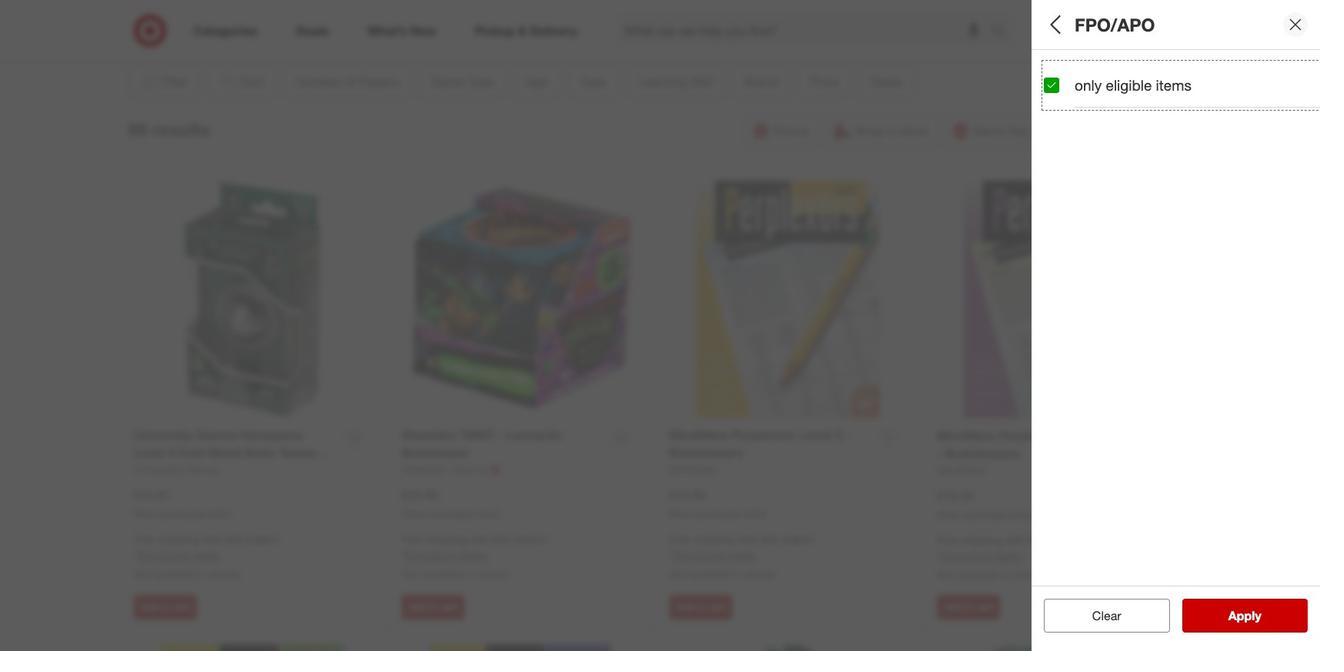 Task type: vqa. For each thing, say whether or not it's contained in the screenshot.
Deals
no



Task type: locate. For each thing, give the bounding box(es) containing it.
purchased
[[160, 508, 204, 520], [428, 508, 472, 520], [696, 508, 740, 520], [964, 509, 1008, 521]]

results right see
[[1238, 609, 1278, 624]]

online inside $14.87 when purchased online
[[207, 508, 232, 520]]

0 horizontal spatial $16.95
[[669, 488, 706, 503]]

fpo/apo dialog
[[1032, 0, 1321, 652]]

1 clear from the left
[[1085, 609, 1114, 624]]

shipping
[[158, 534, 199, 547], [426, 534, 467, 547], [694, 534, 735, 547], [962, 534, 1003, 547]]

$16.95
[[669, 488, 706, 503], [937, 488, 974, 504]]

2 clear from the left
[[1093, 609, 1122, 624]]

purchased inside $25.99 when purchased online
[[428, 508, 472, 520]]

Include out of stock checkbox
[[1044, 555, 1060, 571]]

$35
[[225, 534, 243, 547], [493, 534, 510, 547], [761, 534, 778, 547], [1029, 534, 1046, 547]]

0 horizontal spatial $16.95 when purchased online
[[669, 488, 767, 520]]

clear inside fpo/apo dialog
[[1093, 609, 1122, 624]]

results for see results
[[1238, 609, 1278, 624]]

when
[[134, 508, 158, 520], [402, 508, 426, 520], [669, 508, 693, 520], [937, 509, 961, 521]]

clear all button
[[1044, 599, 1170, 633]]

sponsored
[[1071, 37, 1116, 48]]

*
[[134, 550, 138, 563], [402, 550, 405, 563], [669, 550, 673, 563], [937, 550, 941, 563]]

clear all
[[1085, 609, 1129, 624]]

results for 99 results
[[153, 118, 210, 140]]

apply
[[1229, 609, 1262, 624]]

with
[[202, 534, 222, 547], [470, 534, 490, 547], [738, 534, 758, 547], [1006, 534, 1026, 547]]

0 vertical spatial results
[[153, 118, 210, 140]]

online
[[207, 508, 232, 520], [475, 508, 499, 520], [743, 508, 767, 520], [1010, 509, 1035, 521]]

clear for clear all
[[1085, 609, 1114, 624]]

results inside button
[[1238, 609, 1278, 624]]

age kids; adult
[[1044, 66, 1097, 99]]

eligible
[[1106, 76, 1152, 94]]

1 vertical spatial results
[[1238, 609, 1278, 624]]

$16.95 when purchased online
[[669, 488, 767, 520], [937, 488, 1035, 521]]

apply.
[[192, 550, 221, 563], [460, 550, 489, 563], [728, 550, 757, 563], [996, 550, 1024, 563]]

exclusions apply. button
[[138, 549, 221, 564], [405, 549, 489, 564], [673, 549, 757, 564], [941, 550, 1024, 565]]

exclusions
[[138, 550, 189, 563], [405, 550, 457, 563], [673, 550, 725, 563], [941, 550, 993, 563]]

in
[[199, 568, 207, 581], [467, 568, 475, 581], [735, 568, 743, 581], [1002, 569, 1011, 582]]

clear for clear
[[1093, 609, 1122, 624]]

clear inside all filters dialog
[[1085, 609, 1114, 624]]

results right 99
[[153, 118, 210, 140]]

clear
[[1085, 609, 1114, 624], [1093, 609, 1122, 624]]

stores
[[210, 568, 240, 581], [478, 568, 508, 581], [746, 568, 776, 581], [1014, 569, 1043, 582]]

free
[[134, 534, 155, 547], [402, 534, 423, 547], [669, 534, 691, 547], [937, 534, 959, 547]]

available
[[154, 568, 196, 581], [422, 568, 464, 581], [690, 568, 732, 581], [958, 569, 999, 582]]

results
[[153, 118, 210, 140], [1238, 609, 1278, 624]]

1 horizontal spatial $16.95
[[937, 488, 974, 504]]

filters
[[1070, 14, 1118, 35]]

$25.99
[[402, 488, 439, 503]]

not
[[134, 568, 151, 581], [402, 568, 419, 581], [669, 568, 687, 581], [937, 569, 955, 582]]

apply button
[[1182, 599, 1308, 633]]

only
[[1075, 76, 1102, 94]]

orders*
[[246, 534, 280, 547], [513, 534, 548, 547], [781, 534, 816, 547], [1049, 534, 1084, 547]]

when inside $14.87 when purchased online
[[134, 508, 158, 520]]

0 horizontal spatial results
[[153, 118, 210, 140]]

online inside $25.99 when purchased online
[[475, 508, 499, 520]]

kids;
[[1044, 86, 1069, 99]]

free shipping with $35 orders* * exclusions apply. not available in stores
[[134, 534, 280, 581], [402, 534, 548, 581], [669, 534, 816, 581], [937, 534, 1084, 582]]

age
[[1044, 66, 1072, 84]]

1 horizontal spatial results
[[1238, 609, 1278, 624]]

adult
[[1072, 86, 1097, 99]]



Task type: describe. For each thing, give the bounding box(es) containing it.
see
[[1213, 609, 1235, 624]]

when inside $25.99 when purchased online
[[402, 508, 426, 520]]

$14.87
[[134, 488, 171, 503]]

see results
[[1213, 609, 1278, 624]]

99 results
[[128, 118, 210, 140]]

search button
[[985, 14, 1022, 51]]

search
[[985, 24, 1022, 40]]

only eligible items
[[1075, 76, 1192, 94]]

99
[[128, 118, 148, 140]]

items
[[1156, 76, 1192, 94]]

fpo/apo
[[1075, 14, 1155, 35]]

$25.99 when purchased online
[[402, 488, 499, 520]]

1 horizontal spatial $16.95 when purchased online
[[937, 488, 1035, 521]]

all filters
[[1044, 14, 1118, 35]]

all
[[1044, 14, 1066, 35]]

only eligible items checkbox
[[1044, 77, 1060, 93]]

purchased inside $14.87 when purchased online
[[160, 508, 204, 520]]

all
[[1117, 609, 1129, 624]]

all filters dialog
[[1032, 0, 1321, 652]]

clear button
[[1044, 599, 1170, 633]]

see results button
[[1182, 599, 1308, 633]]

advertisement region
[[193, 0, 1116, 36]]

What can we help you find? suggestions appear below search field
[[615, 14, 996, 48]]

$14.87 when purchased online
[[134, 488, 232, 520]]



